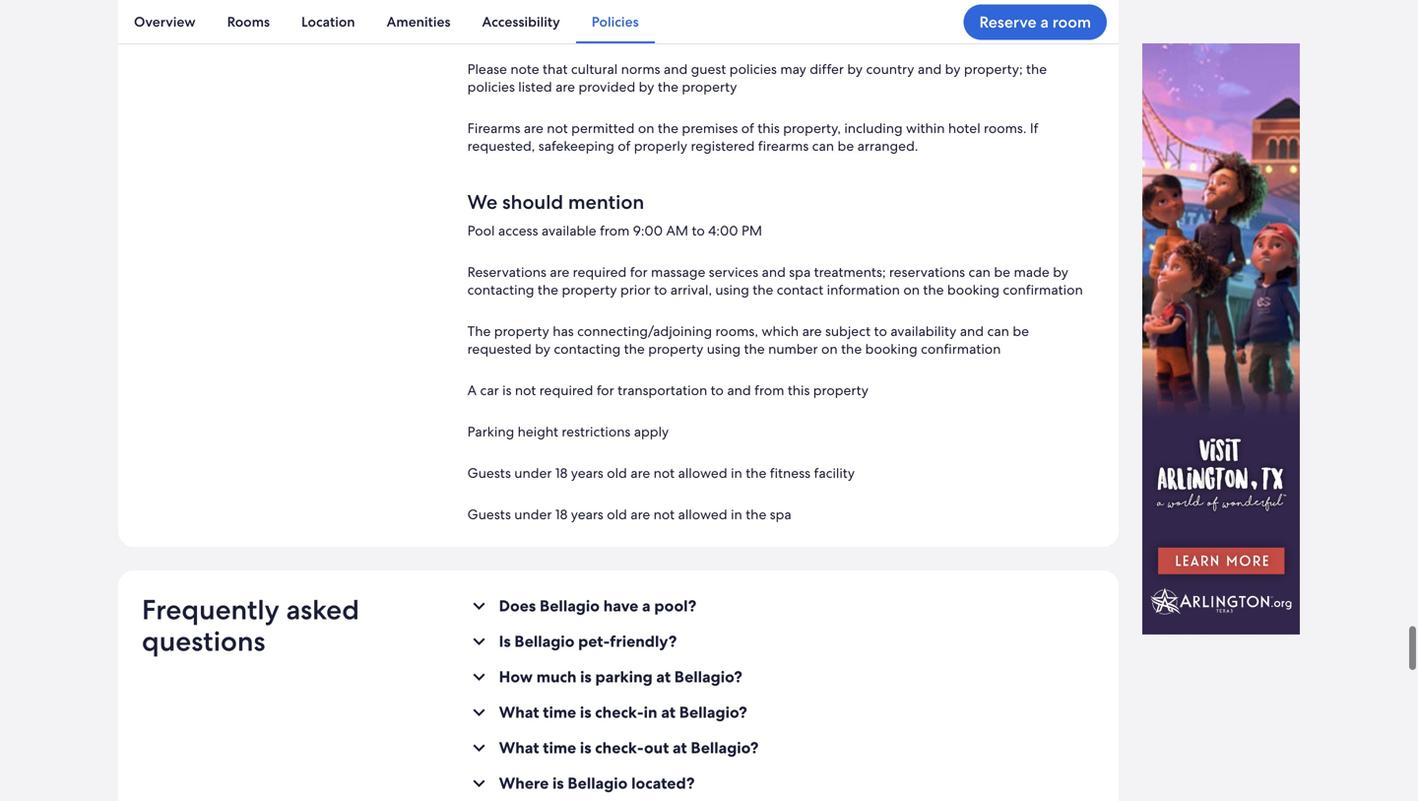 Task type: describe. For each thing, give the bounding box(es) containing it.
including
[[845, 119, 903, 137]]

out
[[644, 737, 669, 758]]

years for guests under 18 years old are not allowed in the fitness facility
[[571, 464, 604, 482]]

0 vertical spatial from
[[600, 222, 630, 239]]

we should mention
[[468, 189, 645, 215]]

0 horizontal spatial of
[[618, 137, 631, 155]]

height
[[518, 423, 559, 440]]

pool access available from 9:00 am to 4:00 pm
[[468, 222, 763, 239]]

what for what time is check-out at bellagio?
[[499, 737, 539, 758]]

asked
[[286, 592, 360, 628]]

0 horizontal spatial policies
[[468, 78, 515, 95]]

bellagio? for what time is check-in at bellagio?
[[680, 702, 748, 723]]

rooms link
[[211, 0, 286, 43]]

which
[[762, 322, 799, 340]]

reservations
[[890, 263, 966, 281]]

not right car
[[515, 381, 536, 399]]

is
[[499, 631, 511, 652]]

registered
[[691, 137, 755, 155]]

contact
[[777, 281, 824, 298]]

what for what time is check-in at bellagio?
[[499, 702, 539, 723]]

under for guests under 18 years old are not allowed in the fitness facility
[[515, 464, 552, 482]]

within
[[907, 119, 945, 137]]

by left property;
[[946, 60, 961, 78]]

please
[[468, 60, 507, 78]]

reserve a room
[[980, 12, 1092, 33]]

overview link
[[118, 0, 211, 43]]

not down guests under 18 years old are not allowed in the fitness facility
[[654, 505, 675, 523]]

be inside the property has connecting/adjoining rooms, which are subject to availability and can be requested by contacting the property using the number on the booking confirmation
[[1013, 322, 1030, 340]]

check- for out
[[595, 737, 644, 758]]

guests under 18 years old are not allowed in the spa
[[468, 505, 792, 523]]

pet-
[[579, 631, 610, 652]]

are down guests under 18 years old are not allowed in the fitness facility
[[631, 505, 651, 523]]

if
[[1031, 119, 1039, 137]]

on inside the property has connecting/adjoining rooms, which are subject to availability and can be requested by contacting the property using the number on the booking confirmation
[[822, 340, 838, 358]]

permitted
[[572, 119, 635, 137]]

cultural
[[571, 60, 618, 78]]

amenities link
[[371, 0, 467, 43]]

2 horizontal spatial this
[[788, 381, 810, 399]]

in for fitness
[[731, 464, 743, 482]]

facility
[[814, 464, 855, 482]]

allowed for fitness
[[678, 464, 728, 482]]

have
[[604, 596, 639, 616]]

4:00
[[709, 222, 739, 239]]

0 vertical spatial this
[[579, 19, 602, 36]]

access
[[498, 222, 538, 239]]

and down the property has connecting/adjoining rooms, which are subject to availability and can be requested by contacting the property using the number on the booking confirmation
[[728, 381, 752, 399]]

and right country
[[918, 60, 942, 78]]

location link
[[286, 0, 371, 43]]

availability
[[891, 322, 957, 340]]

at up out
[[662, 702, 676, 723]]

accessibility link
[[467, 0, 576, 43]]

services
[[709, 263, 759, 281]]

guests for guests under 18 years old are not allowed in the fitness facility
[[468, 464, 511, 482]]

1 horizontal spatial of
[[742, 119, 755, 137]]

arranged.
[[858, 137, 919, 155]]

1 horizontal spatial from
[[755, 381, 785, 399]]

where is bellagio located?
[[499, 773, 695, 794]]

to inside the property has connecting/adjoining rooms, which are subject to availability and can be requested by contacting the property using the number on the booking confirmation
[[875, 322, 888, 340]]

firearms
[[468, 119, 521, 137]]

reserve
[[980, 12, 1037, 33]]

detector
[[768, 19, 821, 36]]

property left has
[[494, 322, 550, 340]]

pm
[[742, 222, 763, 239]]

number
[[769, 340, 818, 358]]

is right where
[[553, 773, 564, 794]]

how much is parking at bellagio?
[[499, 667, 743, 687]]

reservations
[[468, 263, 547, 281]]

safety
[[468, 19, 507, 36]]

confirmation inside the property has connecting/adjoining rooms, which are subject to availability and can be requested by contacting the property using the number on the booking confirmation
[[921, 340, 1002, 358]]

location
[[302, 13, 355, 31]]

to right 'transportation'
[[711, 381, 724, 399]]

has
[[553, 322, 574, 340]]

features
[[510, 19, 561, 36]]

0 horizontal spatial a
[[643, 596, 651, 616]]

safekeeping
[[539, 137, 615, 155]]

1 vertical spatial spa
[[770, 505, 792, 523]]

include
[[664, 19, 710, 36]]

questions
[[142, 623, 266, 659]]

properly
[[634, 137, 688, 155]]

hotel
[[949, 119, 981, 137]]

and left guest
[[664, 60, 688, 78]]

firearms are not permitted on the premises of this property, including within hotel rooms. if requested, safekeeping of properly registered firearms can be arranged.
[[468, 119, 1039, 155]]

made
[[1014, 263, 1050, 281]]

how
[[499, 667, 533, 687]]

smoke
[[724, 19, 764, 36]]

check- for in
[[595, 702, 644, 723]]

rooms,
[[716, 322, 759, 340]]

is for at
[[581, 667, 592, 687]]

a inside button
[[1041, 12, 1049, 33]]

confirmation inside reservations are required for massage services and spa treatments; reservations can be made by contacting the property prior to arrival, using the contact information on the booking confirmation
[[1004, 281, 1084, 298]]

frequently asked questions
[[142, 592, 360, 659]]

rooms.
[[984, 119, 1027, 137]]

reserve a room button
[[964, 4, 1108, 40]]

restrictions
[[562, 423, 631, 440]]

is bellagio pet-friendly?
[[499, 631, 677, 652]]

connecting/adjoining
[[578, 322, 713, 340]]

guest
[[691, 60, 727, 78]]

mention
[[568, 189, 645, 215]]

policies
[[592, 13, 639, 31]]

by inside reservations are required for massage services and spa treatments; reservations can be made by contacting the property prior to arrival, using the contact information on the booking confirmation
[[1054, 263, 1069, 281]]

are up "guests under 18 years old are not allowed in the spa"
[[631, 464, 651, 482]]

1 horizontal spatial a
[[713, 19, 720, 36]]

that
[[543, 60, 568, 78]]

pool
[[468, 222, 495, 239]]

by right provided
[[639, 78, 655, 95]]

old for guests under 18 years old are not allowed in the spa
[[607, 505, 628, 523]]

1 horizontal spatial policies
[[730, 60, 777, 78]]

subject
[[826, 322, 871, 340]]

this inside firearms are not permitted on the premises of this property, including within hotel rooms. if requested, safekeeping of properly registered firearms can be arranged.
[[758, 119, 780, 137]]

arrival,
[[671, 281, 712, 298]]

premises
[[682, 119, 738, 137]]

fitness
[[770, 464, 811, 482]]



Task type: locate. For each thing, give the bounding box(es) containing it.
not down apply
[[654, 464, 675, 482]]

property
[[605, 19, 660, 36], [682, 78, 738, 95], [562, 281, 617, 298], [494, 322, 550, 340], [649, 340, 704, 358], [814, 381, 869, 399]]

2 years from the top
[[571, 505, 604, 523]]

bellagio down what time is check-out at bellagio? at the bottom of the page
[[568, 773, 628, 794]]

1 vertical spatial for
[[597, 381, 615, 399]]

time down much
[[543, 702, 577, 723]]

allowed up "guests under 18 years old are not allowed in the spa"
[[678, 464, 728, 482]]

1 vertical spatial years
[[571, 505, 604, 523]]

country
[[867, 60, 915, 78]]

spa down fitness
[[770, 505, 792, 523]]

not
[[547, 119, 568, 137], [515, 381, 536, 399], [654, 464, 675, 482], [654, 505, 675, 523]]

1 vertical spatial can
[[969, 263, 991, 281]]

property inside reservations are required for massage services and spa treatments; reservations can be made by contacting the property prior to arrival, using the contact information on the booking confirmation
[[562, 281, 617, 298]]

1 vertical spatial on
[[904, 281, 920, 298]]

1 vertical spatial this
[[758, 119, 780, 137]]

should
[[503, 189, 564, 215]]

is right much
[[581, 667, 592, 687]]

bellagio for is
[[515, 631, 575, 652]]

guests under 18 years old are not allowed in the fitness facility
[[468, 464, 855, 482]]

for up 'restrictions'
[[597, 381, 615, 399]]

property up premises
[[682, 78, 738, 95]]

located?
[[632, 773, 695, 794]]

does bellagio have a pool?
[[499, 596, 697, 616]]

1 vertical spatial using
[[707, 340, 741, 358]]

booking inside reservations are required for massage services and spa treatments; reservations can be made by contacting the property prior to arrival, using the contact information on the booking confirmation
[[948, 281, 1000, 298]]

0 vertical spatial required
[[573, 263, 627, 281]]

norms
[[621, 60, 661, 78]]

are
[[556, 78, 576, 95], [524, 119, 544, 137], [550, 263, 570, 281], [803, 322, 822, 340], [631, 464, 651, 482], [631, 505, 651, 523]]

0 vertical spatial booking
[[948, 281, 1000, 298]]

1 vertical spatial guests
[[468, 505, 511, 523]]

bellagio?
[[675, 667, 743, 687], [680, 702, 748, 723], [691, 737, 759, 758]]

0 horizontal spatial booking
[[866, 340, 918, 358]]

confirmation
[[1004, 281, 1084, 298], [921, 340, 1002, 358]]

booking down information
[[866, 340, 918, 358]]

1 horizontal spatial confirmation
[[1004, 281, 1084, 298]]

on up availability
[[904, 281, 920, 298]]

bellagio? for what time is check-out at bellagio?
[[691, 737, 759, 758]]

required down pool access available from 9:00 am to 4:00 pm
[[573, 263, 627, 281]]

on inside reservations are required for massage services and spa treatments; reservations can be made by contacting the property prior to arrival, using the contact information on the booking confirmation
[[904, 281, 920, 298]]

1 horizontal spatial this
[[758, 119, 780, 137]]

and inside reservations are required for massage services and spa treatments; reservations can be made by contacting the property prior to arrival, using the contact information on the booking confirmation
[[762, 263, 786, 281]]

0 horizontal spatial contacting
[[468, 281, 535, 298]]

2 allowed from the top
[[678, 505, 728, 523]]

0 vertical spatial time
[[543, 702, 577, 723]]

parking
[[596, 667, 653, 687]]

old
[[607, 464, 628, 482], [607, 505, 628, 523]]

contacting up the
[[468, 281, 535, 298]]

policies
[[730, 60, 777, 78], [468, 78, 515, 95]]

0 horizontal spatial from
[[600, 222, 630, 239]]

property inside please note that cultural norms and guest policies may differ by country and by property; the policies listed are provided by the property
[[682, 78, 738, 95]]

a car is not required for transportation to and from this property
[[468, 381, 869, 399]]

by left has
[[535, 340, 551, 358]]

for inside reservations are required for massage services and spa treatments; reservations can be made by contacting the property prior to arrival, using the contact information on the booking confirmation
[[630, 263, 648, 281]]

at right parking
[[657, 667, 671, 687]]

list containing overview
[[118, 0, 1119, 43]]

0 vertical spatial what
[[499, 702, 539, 723]]

check-
[[595, 702, 644, 723], [595, 737, 644, 758]]

using left which
[[707, 340, 741, 358]]

at right "features"
[[564, 19, 576, 36]]

1 18 from the top
[[556, 464, 568, 482]]

1 horizontal spatial for
[[630, 263, 648, 281]]

contacting down prior
[[554, 340, 621, 358]]

note
[[511, 60, 540, 78]]

1 vertical spatial be
[[995, 263, 1011, 281]]

0 horizontal spatial confirmation
[[921, 340, 1002, 358]]

bellagio? up located? at left bottom
[[680, 702, 748, 723]]

this down number
[[788, 381, 810, 399]]

are inside the property has connecting/adjoining rooms, which are subject to availability and can be requested by contacting the property using the number on the booking confirmation
[[803, 322, 822, 340]]

0 vertical spatial check-
[[595, 702, 644, 723]]

2 check- from the top
[[595, 737, 644, 758]]

of left properly
[[618, 137, 631, 155]]

18 for guests under 18 years old are not allowed in the fitness facility
[[556, 464, 568, 482]]

years for guests under 18 years old are not allowed in the spa
[[571, 505, 604, 523]]

reservations are required for massage services and spa treatments; reservations can be made by contacting the property prior to arrival, using the contact information on the booking confirmation
[[468, 263, 1084, 298]]

2 horizontal spatial be
[[1013, 322, 1030, 340]]

2 vertical spatial this
[[788, 381, 810, 399]]

this up cultural
[[579, 19, 602, 36]]

time for what time is check-out at bellagio?
[[543, 737, 577, 758]]

time up where
[[543, 737, 577, 758]]

0 vertical spatial under
[[515, 464, 552, 482]]

0 vertical spatial can
[[813, 137, 835, 155]]

9:00
[[633, 222, 663, 239]]

requested,
[[468, 137, 535, 155]]

using right arrival,
[[716, 281, 750, 298]]

bellagio for does
[[540, 596, 600, 616]]

accessibility
[[482, 13, 560, 31]]

1 old from the top
[[607, 464, 628, 482]]

car
[[480, 381, 499, 399]]

not inside firearms are not permitted on the premises of this property, including within hotel rooms. if requested, safekeeping of properly registered firearms can be arranged.
[[547, 119, 568, 137]]

transportation
[[618, 381, 708, 399]]

for left massage
[[630, 263, 648, 281]]

to right am
[[692, 222, 705, 239]]

from down number
[[755, 381, 785, 399]]

list
[[118, 0, 1119, 43]]

am
[[667, 222, 689, 239]]

check- down how much is parking at bellagio?
[[595, 702, 644, 723]]

are down available
[[550, 263, 570, 281]]

is right car
[[503, 381, 512, 399]]

using inside the property has connecting/adjoining rooms, which are subject to availability and can be requested by contacting the property using the number on the booking confirmation
[[707, 340, 741, 358]]

2 vertical spatial be
[[1013, 322, 1030, 340]]

can inside firearms are not permitted on the premises of this property, including within hotel rooms. if requested, safekeeping of properly registered firearms can be arranged.
[[813, 137, 835, 155]]

to right prior
[[654, 281, 667, 298]]

in down guests under 18 years old are not allowed in the fitness facility
[[731, 505, 743, 523]]

rooms
[[227, 13, 270, 31]]

0 horizontal spatial for
[[597, 381, 615, 399]]

does
[[499, 596, 536, 616]]

the inside firearms are not permitted on the premises of this property, including within hotel rooms. if requested, safekeeping of properly registered firearms can be arranged.
[[658, 119, 679, 137]]

is up "where is bellagio located?"
[[580, 737, 592, 758]]

massage
[[651, 263, 706, 281]]

2 guests from the top
[[468, 505, 511, 523]]

be inside reservations are required for massage services and spa treatments; reservations can be made by contacting the property prior to arrival, using the contact information on the booking confirmation
[[995, 263, 1011, 281]]

firearms
[[759, 137, 809, 155]]

is for in
[[580, 702, 592, 723]]

1 horizontal spatial be
[[995, 263, 1011, 281]]

we
[[468, 189, 498, 215]]

room
[[1053, 12, 1092, 33]]

1 under from the top
[[515, 464, 552, 482]]

on right permitted
[[638, 119, 655, 137]]

18 for guests under 18 years old are not allowed in the spa
[[556, 505, 568, 523]]

2 time from the top
[[543, 737, 577, 758]]

and
[[664, 60, 688, 78], [918, 60, 942, 78], [762, 263, 786, 281], [960, 322, 984, 340], [728, 381, 752, 399]]

on right number
[[822, 340, 838, 358]]

1 vertical spatial required
[[540, 381, 594, 399]]

much
[[537, 667, 577, 687]]

in left fitness
[[731, 464, 743, 482]]

contacting inside reservations are required for massage services and spa treatments; reservations can be made by contacting the property prior to arrival, using the contact information on the booking confirmation
[[468, 281, 535, 298]]

provided
[[579, 78, 636, 95]]

are inside please note that cultural norms and guest policies may differ by country and by property; the policies listed are provided by the property
[[556, 78, 576, 95]]

is for required
[[503, 381, 512, 399]]

0 horizontal spatial on
[[638, 119, 655, 137]]

1 horizontal spatial booking
[[948, 281, 1000, 298]]

spa left treatments;
[[790, 263, 811, 281]]

0 vertical spatial contacting
[[468, 281, 535, 298]]

are right listed
[[556, 78, 576, 95]]

and right the services
[[762, 263, 786, 281]]

policies link
[[576, 0, 655, 43]]

property,
[[784, 119, 841, 137]]

bellagio
[[540, 596, 600, 616], [515, 631, 575, 652], [568, 773, 628, 794]]

0 vertical spatial spa
[[790, 263, 811, 281]]

0 vertical spatial allowed
[[678, 464, 728, 482]]

0 horizontal spatial be
[[838, 137, 855, 155]]

18
[[556, 464, 568, 482], [556, 505, 568, 523]]

can left made on the top right of the page
[[969, 263, 991, 281]]

are right which
[[803, 322, 822, 340]]

for
[[630, 263, 648, 281], [597, 381, 615, 399]]

required inside reservations are required for massage services and spa treatments; reservations can be made by contacting the property prior to arrival, using the contact information on the booking confirmation
[[573, 263, 627, 281]]

2 what from the top
[[499, 737, 539, 758]]

1 vertical spatial in
[[731, 505, 743, 523]]

by inside the property has connecting/adjoining rooms, which are subject to availability and can be requested by contacting the property using the number on the booking confirmation
[[535, 340, 551, 358]]

please note that cultural norms and guest policies may differ by country and by property; the policies listed are provided by the property
[[468, 60, 1048, 95]]

requested
[[468, 340, 532, 358]]

0 horizontal spatial this
[[579, 19, 602, 36]]

safety features at this property include a smoke detector
[[468, 19, 821, 36]]

2 old from the top
[[607, 505, 628, 523]]

a left smoke
[[713, 19, 720, 36]]

the
[[1027, 60, 1048, 78], [658, 78, 679, 95], [658, 119, 679, 137], [538, 281, 559, 298], [753, 281, 774, 298], [924, 281, 944, 298], [624, 340, 645, 358], [745, 340, 765, 358], [842, 340, 862, 358], [746, 464, 767, 482], [746, 505, 767, 523]]

1 vertical spatial what
[[499, 737, 539, 758]]

guests for guests under 18 years old are not allowed in the spa
[[468, 505, 511, 523]]

2 vertical spatial on
[[822, 340, 838, 358]]

using inside reservations are required for massage services and spa treatments; reservations can be made by contacting the property prior to arrival, using the contact information on the booking confirmation
[[716, 281, 750, 298]]

this left property,
[[758, 119, 780, 137]]

1 vertical spatial allowed
[[678, 505, 728, 523]]

what
[[499, 702, 539, 723], [499, 737, 539, 758]]

property up norms
[[605, 19, 660, 36]]

available
[[542, 222, 597, 239]]

1 vertical spatial time
[[543, 737, 577, 758]]

allowed for spa
[[678, 505, 728, 523]]

0 vertical spatial confirmation
[[1004, 281, 1084, 298]]

policies left may
[[730, 60, 777, 78]]

property;
[[965, 60, 1023, 78]]

1 allowed from the top
[[678, 464, 728, 482]]

0 vertical spatial years
[[571, 464, 604, 482]]

0 vertical spatial bellagio?
[[675, 667, 743, 687]]

under
[[515, 464, 552, 482], [515, 505, 552, 523]]

0 vertical spatial be
[[838, 137, 855, 155]]

where
[[499, 773, 549, 794]]

property up a car is not required for transportation to and from this property
[[649, 340, 704, 358]]

2 vertical spatial bellagio?
[[691, 737, 759, 758]]

1 vertical spatial booking
[[866, 340, 918, 358]]

0 vertical spatial old
[[607, 464, 628, 482]]

apply
[[634, 423, 669, 440]]

parking height restrictions apply
[[468, 423, 669, 440]]

0 vertical spatial for
[[630, 263, 648, 281]]

to
[[692, 222, 705, 239], [654, 281, 667, 298], [875, 322, 888, 340], [711, 381, 724, 399]]

to inside reservations are required for massage services and spa treatments; reservations can be made by contacting the property prior to arrival, using the contact information on the booking confirmation
[[654, 281, 667, 298]]

bellagio up "is bellagio pet-friendly?"
[[540, 596, 600, 616]]

property left prior
[[562, 281, 617, 298]]

in for spa
[[731, 505, 743, 523]]

be left arranged.
[[838, 137, 855, 155]]

not left permitted
[[547, 119, 568, 137]]

can inside reservations are required for massage services and spa treatments; reservations can be made by contacting the property prior to arrival, using the contact information on the booking confirmation
[[969, 263, 991, 281]]

2 vertical spatial bellagio
[[568, 773, 628, 794]]

1 vertical spatial check-
[[595, 737, 644, 758]]

contacting inside the property has connecting/adjoining rooms, which are subject to availability and can be requested by contacting the property using the number on the booking confirmation
[[554, 340, 621, 358]]

by
[[848, 60, 863, 78], [946, 60, 961, 78], [639, 78, 655, 95], [1054, 263, 1069, 281], [535, 340, 551, 358]]

can right firearms on the top right of the page
[[813, 137, 835, 155]]

be left made on the top right of the page
[[995, 263, 1011, 281]]

old up "guests under 18 years old are not allowed in the spa"
[[607, 464, 628, 482]]

what time is check-in at bellagio?
[[499, 702, 748, 723]]

on
[[638, 119, 655, 137], [904, 281, 920, 298], [822, 340, 838, 358]]

bellagio? right out
[[691, 737, 759, 758]]

0 vertical spatial on
[[638, 119, 655, 137]]

to right the subject
[[875, 322, 888, 340]]

treatments;
[[815, 263, 886, 281]]

1 vertical spatial bellagio?
[[680, 702, 748, 723]]

and right availability
[[960, 322, 984, 340]]

in up out
[[644, 702, 658, 723]]

spa inside reservations are required for massage services and spa treatments; reservations can be made by contacting the property prior to arrival, using the contact information on the booking confirmation
[[790, 263, 811, 281]]

2 18 from the top
[[556, 505, 568, 523]]

are inside firearms are not permitted on the premises of this property, including within hotel rooms. if requested, safekeeping of properly registered firearms can be arranged.
[[524, 119, 544, 137]]

1 what from the top
[[499, 702, 539, 723]]

what time is check-out at bellagio?
[[499, 737, 759, 758]]

1 horizontal spatial contacting
[[554, 340, 621, 358]]

under for guests under 18 years old are not allowed in the spa
[[515, 505, 552, 523]]

may
[[781, 60, 807, 78]]

0 vertical spatial guests
[[468, 464, 511, 482]]

are inside reservations are required for massage services and spa treatments; reservations can be made by contacting the property prior to arrival, using the contact information on the booking confirmation
[[550, 263, 570, 281]]

0 vertical spatial using
[[716, 281, 750, 298]]

overview
[[134, 13, 196, 31]]

of right premises
[[742, 119, 755, 137]]

1 vertical spatial bellagio
[[515, 631, 575, 652]]

are right firearms
[[524, 119, 544, 137]]

the
[[468, 322, 491, 340]]

from down "mention" at the left of page
[[600, 222, 630, 239]]

0 vertical spatial bellagio
[[540, 596, 600, 616]]

what up where
[[499, 737, 539, 758]]

2 vertical spatial can
[[988, 322, 1010, 340]]

2 horizontal spatial a
[[1041, 12, 1049, 33]]

old for guests under 18 years old are not allowed in the fitness facility
[[607, 464, 628, 482]]

amenities
[[387, 13, 451, 31]]

1 guests from the top
[[468, 464, 511, 482]]

check- down what time is check-in at bellagio?
[[595, 737, 644, 758]]

1 horizontal spatial on
[[822, 340, 838, 358]]

be inside firearms are not permitted on the premises of this property, including within hotel rooms. if requested, safekeeping of properly registered firearms can be arranged.
[[838, 137, 855, 155]]

bellagio up much
[[515, 631, 575, 652]]

property down the subject
[[814, 381, 869, 399]]

by right made on the top right of the page
[[1054, 263, 1069, 281]]

pool?
[[655, 596, 697, 616]]

1 vertical spatial under
[[515, 505, 552, 523]]

booking left made on the top right of the page
[[948, 281, 1000, 298]]

prior
[[621, 281, 651, 298]]

time for what time is check-in at bellagio?
[[543, 702, 577, 723]]

0 vertical spatial 18
[[556, 464, 568, 482]]

be down made on the top right of the page
[[1013, 322, 1030, 340]]

what down how
[[499, 702, 539, 723]]

a left room
[[1041, 12, 1049, 33]]

1 time from the top
[[543, 702, 577, 723]]

and inside the property has connecting/adjoining rooms, which are subject to availability and can be requested by contacting the property using the number on the booking confirmation
[[960, 322, 984, 340]]

booking inside the property has connecting/adjoining rooms, which are subject to availability and can be requested by contacting the property using the number on the booking confirmation
[[866, 340, 918, 358]]

is
[[503, 381, 512, 399], [581, 667, 592, 687], [580, 702, 592, 723], [580, 737, 592, 758], [553, 773, 564, 794]]

1 vertical spatial 18
[[556, 505, 568, 523]]

by right differ
[[848, 60, 863, 78]]

1 check- from the top
[[595, 702, 644, 723]]

a right have
[[643, 596, 651, 616]]

1 vertical spatial from
[[755, 381, 785, 399]]

0 vertical spatial in
[[731, 464, 743, 482]]

a
[[468, 381, 477, 399]]

this
[[579, 19, 602, 36], [758, 119, 780, 137], [788, 381, 810, 399]]

old down guests under 18 years old are not allowed in the fitness facility
[[607, 505, 628, 523]]

policies up firearms
[[468, 78, 515, 95]]

at right out
[[673, 737, 687, 758]]

contacting
[[468, 281, 535, 298], [554, 340, 621, 358]]

1 vertical spatial contacting
[[554, 340, 621, 358]]

2 horizontal spatial on
[[904, 281, 920, 298]]

in
[[731, 464, 743, 482], [731, 505, 743, 523], [644, 702, 658, 723]]

1 vertical spatial old
[[607, 505, 628, 523]]

required up parking height restrictions apply
[[540, 381, 594, 399]]

2 under from the top
[[515, 505, 552, 523]]

is for out
[[580, 737, 592, 758]]

is down how much is parking at bellagio?
[[580, 702, 592, 723]]

can right availability
[[988, 322, 1010, 340]]

frequently
[[142, 592, 280, 628]]

required
[[573, 263, 627, 281], [540, 381, 594, 399]]

on inside firearms are not permitted on the premises of this property, including within hotel rooms. if requested, safekeeping of properly registered firearms can be arranged.
[[638, 119, 655, 137]]

1 years from the top
[[571, 464, 604, 482]]

allowed down guests under 18 years old are not allowed in the fitness facility
[[678, 505, 728, 523]]

spa
[[790, 263, 811, 281], [770, 505, 792, 523]]

using
[[716, 281, 750, 298], [707, 340, 741, 358]]

differ
[[810, 60, 844, 78]]

the property has connecting/adjoining rooms, which are subject to availability and can be requested by contacting the property using the number on the booking confirmation
[[468, 322, 1030, 358]]

can inside the property has connecting/adjoining rooms, which are subject to availability and can be requested by contacting the property using the number on the booking confirmation
[[988, 322, 1010, 340]]

bellagio? down friendly?
[[675, 667, 743, 687]]

1 vertical spatial confirmation
[[921, 340, 1002, 358]]

2 vertical spatial in
[[644, 702, 658, 723]]



Task type: vqa. For each thing, say whether or not it's contained in the screenshot.
'report review' Button
no



